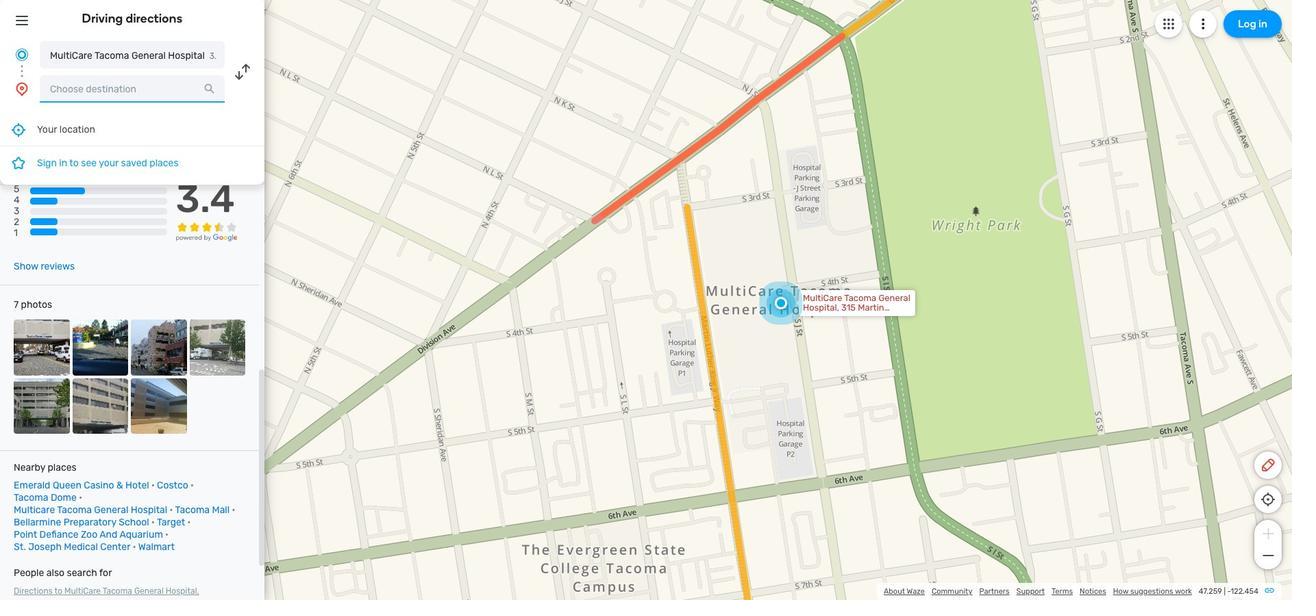 Task type: locate. For each thing, give the bounding box(es) containing it.
47.259
[[1199, 588, 1222, 597]]

show
[[14, 261, 38, 273]]

point defiance zoo and aquarium link
[[14, 530, 163, 541]]

driving
[[82, 11, 123, 26]]

0 vertical spatial general
[[131, 50, 166, 62]]

5
[[14, 184, 19, 195]]

aquarium
[[120, 530, 163, 541]]

multicare inside 'button'
[[50, 50, 92, 62]]

hospital up school
[[131, 505, 167, 517]]

general up preparatory
[[94, 505, 128, 517]]

queen
[[53, 480, 82, 492]]

multicare
[[50, 50, 92, 62], [64, 587, 101, 597]]

general
[[131, 50, 166, 62], [94, 505, 128, 517], [134, 587, 164, 597]]

1 vertical spatial hospital
[[131, 505, 167, 517]]

about waze community partners support terms notices how suggestions work 47.259 | -122.454
[[884, 588, 1259, 597]]

|
[[1224, 588, 1226, 597]]

image 1 of multicare tacoma general hospital, tacoma image
[[14, 320, 70, 376]]

directions to multicare tacoma general hospital, tacoma link
[[14, 587, 199, 601]]

general left hospital,
[[134, 587, 164, 597]]

search
[[67, 568, 97, 580]]

emerald queen casino & hotel
[[14, 480, 149, 492]]

2 vertical spatial general
[[134, 587, 164, 597]]

hospital down the directions
[[168, 50, 205, 62]]

tacoma down emerald
[[14, 493, 48, 504]]

support
[[1017, 588, 1045, 597]]

1
[[14, 228, 18, 239]]

multicare down search
[[64, 587, 101, 597]]

about waze link
[[884, 588, 925, 597]]

hospital
[[168, 50, 205, 62], [131, 505, 167, 517]]

nearby places
[[14, 463, 77, 474]]

multicare down driving
[[50, 50, 92, 62]]

notices link
[[1080, 588, 1106, 597]]

partners link
[[979, 588, 1010, 597]]

tacoma up target link
[[175, 505, 210, 517]]

image 2 of multicare tacoma general hospital, tacoma image
[[72, 320, 128, 376]]

tacoma dome link
[[14, 493, 77, 504]]

emerald
[[14, 480, 50, 492]]

tacoma mall link
[[175, 505, 230, 517]]

multicare tacoma general hospital button
[[40, 41, 225, 69]]

Choose destination text field
[[40, 75, 225, 103]]

star image
[[10, 155, 27, 171]]

walmart
[[138, 542, 175, 554]]

general up choose destination text box
[[131, 50, 166, 62]]

suggestions
[[1131, 588, 1174, 597]]

walmart link
[[138, 542, 175, 554]]

-
[[1228, 588, 1231, 597]]

list box
[[0, 114, 264, 185]]

how
[[1113, 588, 1129, 597]]

0 horizontal spatial hospital
[[131, 505, 167, 517]]

nearby
[[14, 463, 45, 474]]

tacoma
[[95, 50, 129, 62], [14, 493, 48, 504], [57, 505, 92, 517], [175, 505, 210, 517], [103, 587, 132, 597], [14, 600, 43, 601]]

emerald queen casino & hotel link
[[14, 480, 149, 492]]

terms
[[1052, 588, 1073, 597]]

0 vertical spatial hospital
[[168, 50, 205, 62]]

tacoma down driving
[[95, 50, 129, 62]]

for
[[99, 568, 112, 580]]

1 vertical spatial general
[[94, 505, 128, 517]]

directions to multicare tacoma general hospital, tacoma
[[14, 587, 199, 601]]

joseph
[[28, 542, 62, 554]]

general inside "multicare tacoma general hospital" 'button'
[[131, 50, 166, 62]]

4
[[14, 195, 20, 206]]

tacoma down directions
[[14, 600, 43, 601]]

casino
[[84, 480, 114, 492]]

target link
[[157, 517, 185, 529]]

people
[[14, 568, 44, 580]]

directions
[[14, 587, 53, 597]]

bellarmine
[[14, 517, 61, 529]]

0 vertical spatial multicare
[[50, 50, 92, 62]]

directions
[[126, 11, 183, 26]]

work
[[1175, 588, 1192, 597]]

reviews
[[41, 261, 75, 273]]

multicare inside "directions to multicare tacoma general hospital, tacoma"
[[64, 587, 101, 597]]

3
[[14, 206, 19, 217]]

recenter image
[[10, 122, 27, 138]]

1 vertical spatial multicare
[[64, 587, 101, 597]]

st.
[[14, 542, 26, 554]]

1 horizontal spatial hospital
[[168, 50, 205, 62]]



Task type: describe. For each thing, give the bounding box(es) containing it.
people also search for
[[14, 568, 112, 580]]

show reviews
[[14, 261, 75, 273]]

hospital inside the costco tacoma dome multicare tacoma general hospital
[[131, 505, 167, 517]]

3.4
[[176, 177, 235, 222]]

about
[[884, 588, 905, 597]]

costco link
[[157, 480, 188, 492]]

bellarmine preparatory school link
[[14, 517, 149, 529]]

image 6 of multicare tacoma general hospital, tacoma image
[[72, 379, 128, 434]]

multicare tacoma general hospital
[[50, 50, 205, 62]]

hospital inside 'button'
[[168, 50, 205, 62]]

medical
[[64, 542, 98, 554]]

hospital,
[[166, 587, 199, 597]]

school
[[119, 517, 149, 529]]

image 5 of multicare tacoma general hospital, tacoma image
[[14, 379, 70, 434]]

support link
[[1017, 588, 1045, 597]]

driving directions
[[82, 11, 183, 26]]

tacoma down for at the left bottom
[[103, 587, 132, 597]]

tacoma up bellarmine preparatory school link
[[57, 505, 92, 517]]

image 7 of multicare tacoma general hospital, tacoma image
[[131, 379, 187, 434]]

general inside "directions to multicare tacoma general hospital, tacoma"
[[134, 587, 164, 597]]

tacoma inside tacoma mall bellarmine preparatory school
[[175, 505, 210, 517]]

partners
[[979, 588, 1010, 597]]

notices
[[1080, 588, 1106, 597]]

7 photos
[[14, 299, 52, 311]]

tacoma mall bellarmine preparatory school
[[14, 505, 230, 529]]

2
[[14, 217, 19, 228]]

st. joseph medical center link
[[14, 542, 131, 554]]

community
[[932, 588, 973, 597]]

link image
[[1264, 586, 1275, 597]]

places
[[48, 463, 77, 474]]

multicare
[[14, 505, 55, 517]]

point
[[14, 530, 37, 541]]

waze
[[907, 588, 925, 597]]

general inside the costco tacoma dome multicare tacoma general hospital
[[94, 505, 128, 517]]

photos
[[21, 299, 52, 311]]

&
[[116, 480, 123, 492]]

defiance
[[39, 530, 78, 541]]

target
[[157, 517, 185, 529]]

preparatory
[[63, 517, 116, 529]]

terms link
[[1052, 588, 1073, 597]]

multicare tacoma general hospital link
[[14, 505, 167, 517]]

current location image
[[14, 47, 30, 63]]

tacoma inside 'button'
[[95, 50, 129, 62]]

5 4 3 2 1
[[14, 184, 20, 239]]

mall
[[212, 505, 230, 517]]

7
[[14, 299, 19, 311]]

community link
[[932, 588, 973, 597]]

also
[[46, 568, 64, 580]]

costco
[[157, 480, 188, 492]]

target point defiance zoo and aquarium st. joseph medical center
[[14, 517, 185, 554]]

122.454
[[1231, 588, 1259, 597]]

and
[[100, 530, 117, 541]]

dome
[[51, 493, 77, 504]]

to
[[54, 587, 62, 597]]

zoom out image
[[1260, 548, 1277, 565]]

how suggestions work link
[[1113, 588, 1192, 597]]

pencil image
[[1260, 458, 1277, 474]]

costco tacoma dome multicare tacoma general hospital
[[14, 480, 188, 517]]

center
[[100, 542, 131, 554]]

location image
[[14, 81, 30, 97]]

image 4 of multicare tacoma general hospital, tacoma image
[[189, 320, 245, 376]]

zoo
[[81, 530, 97, 541]]

hotel
[[125, 480, 149, 492]]

zoom in image
[[1260, 526, 1277, 543]]

image 3 of multicare tacoma general hospital, tacoma image
[[131, 320, 187, 376]]



Task type: vqa. For each thing, say whether or not it's contained in the screenshot.
Chinatown, SF opening hours "link"
no



